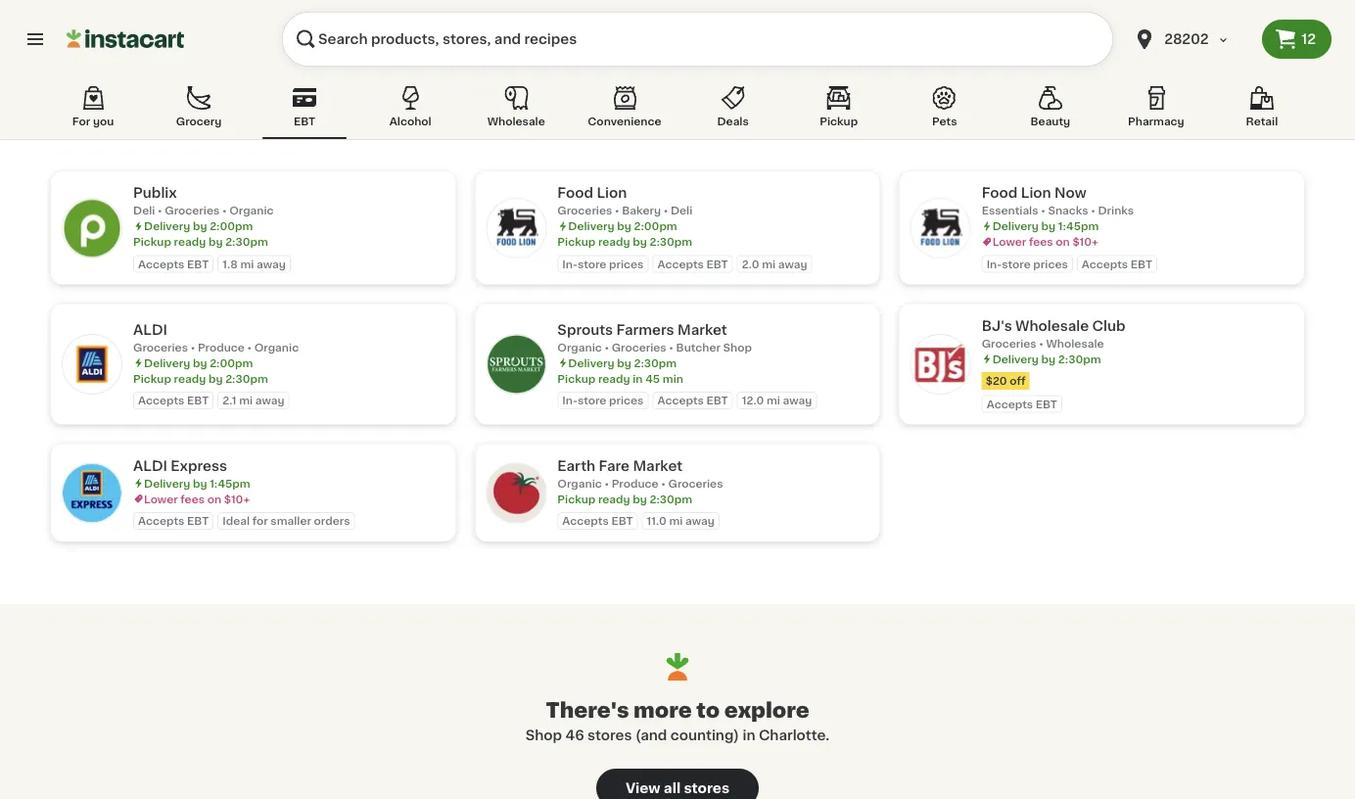 Task type: locate. For each thing, give the bounding box(es) containing it.
shop inside the sprouts farmers market organic • groceries • butcher shop
[[724, 342, 752, 352]]

1 horizontal spatial delivery by 2:30pm
[[993, 354, 1102, 364]]

2:00pm for groceries
[[210, 357, 253, 368]]

1 vertical spatial market
[[633, 459, 683, 473]]

accepts ebt down off
[[987, 399, 1058, 410]]

pickup ready by 2:30pm for lion
[[558, 237, 693, 247]]

0 horizontal spatial food
[[558, 186, 594, 200]]

mi for aldi
[[239, 395, 253, 406]]

accepts down min in the top of the page
[[658, 395, 704, 406]]

0 horizontal spatial shop
[[526, 729, 562, 742]]

accepts left 1.8
[[138, 259, 185, 269]]

pickup ready by 2:30pm for deli
[[133, 237, 268, 247]]

1 horizontal spatial in
[[743, 729, 756, 742]]

produce down fare
[[612, 478, 659, 489]]

2:00pm
[[210, 221, 253, 232], [634, 221, 678, 232], [210, 357, 253, 368]]

publix image
[[63, 199, 121, 257]]

organic inside the publix deli • groceries • organic
[[229, 205, 274, 216]]

0 vertical spatial stores
[[588, 729, 632, 742]]

away for publix
[[257, 259, 286, 269]]

in-store prices for now
[[987, 259, 1069, 269]]

mi
[[240, 259, 254, 269], [762, 259, 776, 269], [239, 395, 253, 406], [767, 395, 781, 406], [670, 516, 683, 527]]

stores
[[588, 729, 632, 742], [684, 782, 730, 795]]

mi right 2.1
[[239, 395, 253, 406]]

mi right 12.0
[[767, 395, 781, 406]]

2 deli from the left
[[671, 205, 693, 216]]

in inside there's more to explore shop 46 stores (and counting) in charlotte.
[[743, 729, 756, 742]]

1 vertical spatial $10+
[[224, 494, 250, 505]]

deli down the "publix"
[[133, 205, 155, 216]]

wholesale
[[488, 116, 545, 127], [1016, 319, 1090, 333], [1047, 338, 1105, 349]]

retail
[[1247, 116, 1279, 127]]

0 horizontal spatial stores
[[588, 729, 632, 742]]

pharmacy button
[[1115, 82, 1199, 139]]

aldi inside aldi groceries • produce • organic
[[133, 323, 167, 336]]

$10+ up ideal
[[224, 494, 250, 505]]

0 vertical spatial produce
[[198, 342, 245, 352]]

1 deli from the left
[[133, 205, 155, 216]]

food lion groceries • bakery • deli
[[558, 186, 693, 216]]

0 horizontal spatial deli
[[133, 205, 155, 216]]

orders
[[314, 516, 350, 527]]

1 vertical spatial lower fees on $10+
[[144, 494, 250, 505]]

aldi groceries • produce • organic
[[133, 323, 299, 352]]

in down explore
[[743, 729, 756, 742]]

food inside food lion groceries • bakery • deli
[[558, 186, 594, 200]]

aldi express
[[133, 459, 227, 473]]

produce inside earth fare market organic • produce • groceries pickup ready by 2:30pm
[[612, 478, 659, 489]]

2 food from the left
[[982, 186, 1018, 200]]

lower fees on $10+ down express at the bottom of page
[[144, 494, 250, 505]]

produce
[[198, 342, 245, 352], [612, 478, 659, 489]]

organic inside aldi groceries • produce • organic
[[254, 342, 299, 352]]

there's
[[546, 700, 629, 720]]

organic down earth
[[558, 478, 602, 489]]

to
[[697, 700, 720, 720]]

convenience button
[[580, 82, 670, 139]]

aldi left express at the bottom of page
[[133, 459, 167, 473]]

1 horizontal spatial $10+
[[1073, 237, 1099, 247]]

lower down essentials
[[993, 237, 1027, 247]]

on down express at the bottom of page
[[207, 494, 221, 505]]

0 vertical spatial shop
[[724, 342, 752, 352]]

ready down bakery
[[599, 237, 631, 247]]

pickup for publix
[[133, 237, 171, 247]]

market right fare
[[633, 459, 683, 473]]

market inside earth fare market organic • produce • groceries pickup ready by 2:30pm
[[633, 459, 683, 473]]

1:45pm down snacks
[[1059, 221, 1099, 232]]

0 horizontal spatial lower fees on $10+
[[144, 494, 250, 505]]

0 vertical spatial lower fees on $10+
[[993, 237, 1099, 247]]

lion for now
[[1022, 186, 1052, 200]]

mi for earth fare market
[[670, 516, 683, 527]]

produce inside aldi groceries • produce • organic
[[198, 342, 245, 352]]

grocery button
[[157, 82, 241, 139]]

delivery up pickup ready in 45 min
[[569, 357, 615, 368]]

lion inside food lion now essentials • snacks • drinks
[[1022, 186, 1052, 200]]

2:00pm down the publix deli • groceries • organic
[[210, 221, 253, 232]]

$10+ down snacks
[[1073, 237, 1099, 247]]

0 horizontal spatial on
[[207, 494, 221, 505]]

in left "45"
[[633, 373, 643, 384]]

delivery down the "publix"
[[144, 221, 190, 232]]

food inside food lion now essentials • snacks • drinks
[[982, 186, 1018, 200]]

food up essentials
[[982, 186, 1018, 200]]

delivery by 2:00pm for lion
[[569, 221, 678, 232]]

accepts ebt left the 2.0
[[658, 259, 729, 269]]

groceries inside the sprouts farmers market organic • groceries • butcher shop
[[612, 342, 667, 352]]

fees
[[1030, 237, 1054, 247], [181, 494, 205, 505]]

food right food lion "image"
[[558, 186, 594, 200]]

in-store prices down essentials
[[987, 259, 1069, 269]]

1 vertical spatial stores
[[684, 782, 730, 795]]

organic up 1.8 mi away
[[229, 205, 274, 216]]

1 horizontal spatial stores
[[684, 782, 730, 795]]

0 vertical spatial 1:45pm
[[1059, 221, 1099, 232]]

lower fees on $10+ down snacks
[[993, 237, 1099, 247]]

groceries
[[165, 205, 220, 216], [558, 205, 613, 216], [982, 338, 1037, 349], [133, 342, 188, 352], [612, 342, 667, 352], [669, 478, 723, 489]]

publix
[[133, 186, 177, 200]]

prices for now
[[1034, 259, 1069, 269]]

delivery by 2:30pm
[[993, 354, 1102, 364], [569, 357, 677, 368]]

essentials
[[982, 205, 1039, 216]]

groceries up 11.0 mi away
[[669, 478, 723, 489]]

0 vertical spatial market
[[678, 323, 728, 336]]

2 lion from the left
[[1022, 186, 1052, 200]]

1 vertical spatial shop
[[526, 729, 562, 742]]

ready down the publix deli • groceries • organic
[[174, 237, 206, 247]]

prices down bakery
[[609, 259, 644, 269]]

groceries left bakery
[[558, 205, 613, 216]]

2:00pm for deli
[[210, 221, 253, 232]]

1 horizontal spatial produce
[[612, 478, 659, 489]]

lower
[[993, 237, 1027, 247], [144, 494, 178, 505]]

accepts ebt left 1.8
[[138, 259, 209, 269]]

groceries down bj's
[[982, 338, 1037, 349]]

prices down snacks
[[1034, 259, 1069, 269]]

in- for food lion now
[[987, 259, 1002, 269]]

accepts ebt down drinks
[[1082, 259, 1153, 269]]

delivery down food lion groceries • bakery • deli
[[569, 221, 615, 232]]

lower down the "aldi express"
[[144, 494, 178, 505]]

prices down pickup ready in 45 min
[[609, 395, 644, 406]]

pickup ready by 2:30pm up 2.1
[[133, 373, 268, 384]]

2:30pm down bj's wholesale club groceries • wholesale
[[1059, 354, 1102, 364]]

accepts ebt down fare
[[563, 516, 633, 527]]

food lion now image
[[912, 199, 971, 257]]

market inside the sprouts farmers market organic • groceries • butcher shop
[[678, 323, 728, 336]]

groceries inside food lion groceries • bakery • deli
[[558, 205, 613, 216]]

on down snacks
[[1056, 237, 1071, 247]]

in
[[633, 373, 643, 384], [743, 729, 756, 742]]

12.0 mi away
[[742, 395, 812, 406]]

express
[[171, 459, 227, 473]]

aldi right aldi image
[[133, 323, 167, 336]]

delivery by 2:30pm down bj's wholesale club groceries • wholesale
[[993, 354, 1102, 364]]

accepts ebt
[[138, 259, 209, 269], [658, 259, 729, 269], [1082, 259, 1153, 269], [138, 395, 209, 406], [658, 395, 729, 406], [987, 399, 1058, 410], [138, 516, 209, 527], [563, 516, 633, 527]]

food
[[558, 186, 594, 200], [982, 186, 1018, 200]]

1 horizontal spatial food
[[982, 186, 1018, 200]]

delivery down essentials
[[993, 221, 1039, 232]]

deli right bakery
[[671, 205, 693, 216]]

0 vertical spatial in
[[633, 373, 643, 384]]

1 food from the left
[[558, 186, 594, 200]]

delivery
[[144, 221, 190, 232], [569, 221, 615, 232], [993, 221, 1039, 232], [993, 354, 1039, 364], [144, 357, 190, 368], [569, 357, 615, 368], [144, 478, 190, 489]]

accepts ebt down min in the top of the page
[[658, 395, 729, 406]]

1 horizontal spatial deli
[[671, 205, 693, 216]]

groceries inside aldi groceries • produce • organic
[[133, 342, 188, 352]]

1 vertical spatial fees
[[181, 494, 205, 505]]

ready left "45"
[[599, 373, 631, 384]]

1 horizontal spatial shop
[[724, 342, 752, 352]]

accepts down bakery
[[658, 259, 704, 269]]

delivery by 2:00pm down the publix deli • groceries • organic
[[144, 221, 253, 232]]

mi right 11.0
[[670, 516, 683, 527]]

stores down 'there's'
[[588, 729, 632, 742]]

ideal for smaller orders
[[223, 516, 350, 527]]

lion
[[597, 186, 627, 200], [1022, 186, 1052, 200]]

shop
[[724, 342, 752, 352], [526, 729, 562, 742]]

0 vertical spatial wholesale
[[488, 116, 545, 127]]

groceries down the "publix"
[[165, 205, 220, 216]]

lion up bakery
[[597, 186, 627, 200]]

2.1 mi away
[[223, 395, 285, 406]]

delivery by 1:45pm
[[993, 221, 1099, 232], [144, 478, 250, 489]]

butcher
[[677, 342, 721, 352]]

28202 button
[[1134, 12, 1251, 67]]

ready for lion
[[599, 237, 631, 247]]

pickup ready by 2:30pm
[[133, 237, 268, 247], [558, 237, 693, 247], [133, 373, 268, 384]]

delivery by 2:00pm down aldi groceries • produce • organic
[[144, 357, 253, 368]]

0 horizontal spatial lower
[[144, 494, 178, 505]]

groceries down farmers on the left of the page
[[612, 342, 667, 352]]

earth fare market image
[[487, 464, 546, 522]]

1:45pm
[[1059, 221, 1099, 232], [210, 478, 250, 489]]

stores right all
[[684, 782, 730, 795]]

pickup inside earth fare market organic • produce • groceries pickup ready by 2:30pm
[[558, 494, 596, 505]]

bj's wholesale club image
[[912, 335, 971, 394]]

stores inside the view all stores button
[[684, 782, 730, 795]]

pickup for food lion
[[558, 237, 596, 247]]

by
[[193, 221, 207, 232], [617, 221, 632, 232], [1042, 221, 1056, 232], [209, 237, 223, 247], [633, 237, 647, 247], [1042, 354, 1056, 364], [193, 357, 207, 368], [617, 357, 632, 368], [209, 373, 223, 384], [193, 478, 207, 489], [633, 494, 647, 505]]

accepts up the "aldi express"
[[138, 395, 185, 406]]

ready down aldi groceries • produce • organic
[[174, 373, 206, 384]]

12
[[1302, 32, 1317, 46]]

delivery down aldi groceries • produce • organic
[[144, 357, 190, 368]]

in-store prices down bakery
[[563, 259, 644, 269]]

ready down fare
[[599, 494, 631, 505]]

accepts down $20 off
[[987, 399, 1034, 410]]

groceries right aldi image
[[133, 342, 188, 352]]

view all stores link
[[597, 769, 759, 799]]

beauty
[[1031, 116, 1071, 127]]

1 aldi from the top
[[133, 323, 167, 336]]

bj's
[[982, 319, 1013, 333]]

prices for market
[[609, 395, 644, 406]]

market up butcher at the top
[[678, 323, 728, 336]]

1 vertical spatial wholesale
[[1016, 319, 1090, 333]]

wholesale inside button
[[488, 116, 545, 127]]

aldi for aldi groceries • produce • organic
[[133, 323, 167, 336]]

2 aldi from the top
[[133, 459, 167, 473]]

store for sprouts farmers market
[[578, 395, 607, 406]]

store down pickup ready in 45 min
[[578, 395, 607, 406]]

0 vertical spatial fees
[[1030, 237, 1054, 247]]

pickup
[[820, 116, 858, 127], [133, 237, 171, 247], [558, 237, 596, 247], [133, 373, 171, 384], [558, 373, 596, 384], [558, 494, 596, 505]]

0 vertical spatial $10+
[[1073, 237, 1099, 247]]

delivery by 2:00pm down bakery
[[569, 221, 678, 232]]

delivery by 2:00pm
[[144, 221, 253, 232], [569, 221, 678, 232], [144, 357, 253, 368]]

1 vertical spatial produce
[[612, 478, 659, 489]]

pickup ready by 2:30pm down bakery
[[558, 237, 693, 247]]

1 vertical spatial on
[[207, 494, 221, 505]]

fees down snacks
[[1030, 237, 1054, 247]]

0 horizontal spatial lion
[[597, 186, 627, 200]]

mi right 1.8
[[240, 259, 254, 269]]

away
[[257, 259, 286, 269], [779, 259, 808, 269], [256, 395, 285, 406], [783, 395, 812, 406], [686, 516, 715, 527]]

shop left 46
[[526, 729, 562, 742]]

organic
[[229, 205, 274, 216], [254, 342, 299, 352], [558, 342, 602, 352], [558, 478, 602, 489]]

2:00pm down bakery
[[634, 221, 678, 232]]

ready
[[174, 237, 206, 247], [599, 237, 631, 247], [174, 373, 206, 384], [599, 373, 631, 384], [599, 494, 631, 505]]

view all stores
[[626, 782, 730, 795]]

lion up essentials
[[1022, 186, 1052, 200]]

delivery down the "aldi express"
[[144, 478, 190, 489]]

off
[[1010, 376, 1026, 386]]

1 vertical spatial lower
[[144, 494, 178, 505]]

2:30pm inside earth fare market organic • produce • groceries pickup ready by 2:30pm
[[650, 494, 693, 505]]

2:30pm
[[225, 237, 268, 247], [650, 237, 693, 247], [1059, 354, 1102, 364], [634, 357, 677, 368], [225, 373, 268, 384], [650, 494, 693, 505]]

delivery by 2:00pm for deli
[[144, 221, 253, 232]]

0 vertical spatial on
[[1056, 237, 1071, 247]]

delivery by 2:30pm up pickup ready in 45 min
[[569, 357, 677, 368]]

shop categories tab list
[[51, 82, 1305, 139]]

market
[[678, 323, 728, 336], [633, 459, 683, 473]]

publix deli • groceries • organic
[[133, 186, 274, 216]]

bj's wholesale club groceries • wholesale
[[982, 319, 1126, 349]]

for
[[252, 516, 268, 527]]

0 horizontal spatial 1:45pm
[[210, 478, 250, 489]]

in-store prices down pickup ready in 45 min
[[563, 395, 644, 406]]

2:00pm down aldi groceries • produce • organic
[[210, 357, 253, 368]]

delivery by 1:45pm down snacks
[[993, 221, 1099, 232]]

in- for sprouts farmers market
[[563, 395, 578, 406]]

0 horizontal spatial in
[[633, 373, 643, 384]]

in- down pickup ready in 45 min
[[563, 395, 578, 406]]

in- down essentials
[[987, 259, 1002, 269]]

accepts
[[138, 259, 185, 269], [658, 259, 704, 269], [1082, 259, 1129, 269], [138, 395, 185, 406], [658, 395, 704, 406], [987, 399, 1034, 410], [138, 516, 185, 527], [563, 516, 609, 527]]

alcohol
[[390, 116, 432, 127]]

2:30pm up 2.1 mi away
[[225, 373, 268, 384]]

0 horizontal spatial $10+
[[224, 494, 250, 505]]

1 lion from the left
[[597, 186, 627, 200]]

0 horizontal spatial delivery by 2:30pm
[[569, 357, 677, 368]]

0 vertical spatial aldi
[[133, 323, 167, 336]]

1 vertical spatial 1:45pm
[[210, 478, 250, 489]]

2.0
[[742, 259, 760, 269]]

organic up 2.1 mi away
[[254, 342, 299, 352]]

accepts down earth
[[563, 516, 609, 527]]

lower fees on $10+
[[993, 237, 1099, 247], [144, 494, 250, 505]]

away right 2.1
[[256, 395, 285, 406]]

ebt button
[[263, 82, 347, 139]]

fees down express at the bottom of page
[[181, 494, 205, 505]]

aldi image
[[63, 335, 121, 394]]

on
[[1056, 237, 1071, 247], [207, 494, 221, 505]]

1 vertical spatial in
[[743, 729, 756, 742]]

deli
[[133, 205, 155, 216], [671, 205, 693, 216]]

$20
[[986, 376, 1008, 386]]

store down essentials
[[1002, 259, 1031, 269]]

1 horizontal spatial lower
[[993, 237, 1027, 247]]

aldi
[[133, 323, 167, 336], [133, 459, 167, 473]]

there's more to explore shop 46 stores (and counting) in charlotte.
[[526, 700, 830, 742]]

1:45pm down express at the bottom of page
[[210, 478, 250, 489]]

0 horizontal spatial produce
[[198, 342, 245, 352]]

produce up 2.1
[[198, 342, 245, 352]]

in- up sprouts on the top
[[563, 259, 578, 269]]

shop right butcher at the top
[[724, 342, 752, 352]]

away right 1.8
[[257, 259, 286, 269]]

1 horizontal spatial lion
[[1022, 186, 1052, 200]]

•
[[158, 205, 162, 216], [222, 205, 227, 216], [615, 205, 620, 216], [664, 205, 668, 216], [1042, 205, 1046, 216], [1092, 205, 1096, 216], [1040, 338, 1044, 349], [191, 342, 195, 352], [247, 342, 252, 352], [605, 342, 609, 352], [669, 342, 674, 352], [605, 478, 609, 489], [662, 478, 666, 489]]

more
[[634, 700, 692, 720]]

accepts down the "aldi express"
[[138, 516, 185, 527]]

1 horizontal spatial on
[[1056, 237, 1071, 247]]

deals
[[718, 116, 749, 127]]

delivery for aldi
[[144, 357, 190, 368]]

away for aldi
[[256, 395, 285, 406]]

$10+
[[1073, 237, 1099, 247], [224, 494, 250, 505]]

food lion image
[[487, 199, 546, 257]]

1 vertical spatial delivery by 1:45pm
[[144, 478, 250, 489]]

store
[[578, 259, 607, 269], [1002, 259, 1031, 269], [578, 395, 607, 406]]

None search field
[[282, 12, 1114, 67]]

lion inside food lion groceries • bakery • deli
[[597, 186, 627, 200]]

1 vertical spatial aldi
[[133, 459, 167, 473]]

delivery for sprouts farmers market
[[569, 357, 615, 368]]

1 horizontal spatial delivery by 1:45pm
[[993, 221, 1099, 232]]

0 vertical spatial lower
[[993, 237, 1027, 247]]



Task type: vqa. For each thing, say whether or not it's contained in the screenshot.
Groceries's Pickup ready by 2:30pm
yes



Task type: describe. For each thing, give the bounding box(es) containing it.
view all stores button
[[597, 769, 759, 799]]

2.0 mi away
[[742, 259, 808, 269]]

in-store prices for groceries
[[563, 259, 644, 269]]

pickup for sprouts farmers market
[[558, 373, 596, 384]]

for you
[[72, 116, 114, 127]]

28202
[[1165, 32, 1210, 46]]

pharmacy
[[1129, 116, 1185, 127]]

pets
[[933, 116, 958, 127]]

all
[[664, 782, 681, 795]]

accepts ebt down the "aldi express"
[[138, 516, 209, 527]]

food lion now essentials • snacks • drinks
[[982, 186, 1135, 216]]

fare
[[599, 459, 630, 473]]

sprouts farmers market organic • groceries • butcher shop
[[558, 323, 752, 352]]

delivery for food lion
[[569, 221, 615, 232]]

ready for farmers
[[599, 373, 631, 384]]

for you button
[[51, 82, 135, 139]]

away right the 2.0
[[779, 259, 808, 269]]

food for food lion
[[558, 186, 594, 200]]

1 horizontal spatial 1:45pm
[[1059, 221, 1099, 232]]

groceries inside bj's wholesale club groceries • wholesale
[[982, 338, 1037, 349]]

delivery for publix
[[144, 221, 190, 232]]

mi right the 2.0
[[762, 259, 776, 269]]

28202 button
[[1122, 12, 1263, 67]]

1.8 mi away
[[223, 259, 286, 269]]

earth
[[558, 459, 596, 473]]

sprouts farmers market image
[[487, 335, 546, 394]]

2 vertical spatial wholesale
[[1047, 338, 1105, 349]]

snacks
[[1049, 205, 1089, 216]]

0 horizontal spatial delivery by 1:45pm
[[144, 478, 250, 489]]

1 horizontal spatial fees
[[1030, 237, 1054, 247]]

market for sprouts farmers market
[[678, 323, 728, 336]]

2:30pm down bakery
[[650, 237, 693, 247]]

away for earth fare market
[[686, 516, 715, 527]]

earth fare market organic • produce • groceries pickup ready by 2:30pm
[[558, 459, 723, 505]]

2.1
[[223, 395, 237, 406]]

deals button
[[691, 82, 776, 139]]

stores inside there's more to explore shop 46 stores (and counting) in charlotte.
[[588, 729, 632, 742]]

2:30pm up 1.8 mi away
[[225, 237, 268, 247]]

lion for groceries
[[597, 186, 627, 200]]

view
[[626, 782, 661, 795]]

in- for food lion
[[563, 259, 578, 269]]

12.0
[[742, 395, 764, 406]]

Search field
[[282, 12, 1114, 67]]

ebt inside button
[[294, 116, 316, 127]]

2:00pm for lion
[[634, 221, 678, 232]]

delivery by 2:00pm for groceries
[[144, 357, 253, 368]]

2:30pm up "45"
[[634, 357, 677, 368]]

min
[[663, 373, 684, 384]]

pickup for aldi
[[133, 373, 171, 384]]

sprouts
[[558, 323, 613, 336]]

organic inside the sprouts farmers market organic • groceries • butcher shop
[[558, 342, 602, 352]]

convenience
[[588, 116, 662, 127]]

groceries inside the publix deli • groceries • organic
[[165, 205, 220, 216]]

you
[[93, 116, 114, 127]]

groceries inside earth fare market organic • produce • groceries pickup ready by 2:30pm
[[669, 478, 723, 489]]

(and
[[636, 729, 668, 742]]

explore
[[725, 700, 810, 720]]

prices for groceries
[[609, 259, 644, 269]]

• inside bj's wholesale club groceries • wholesale
[[1040, 338, 1044, 349]]

delivery for food lion now
[[993, 221, 1039, 232]]

0 vertical spatial delivery by 1:45pm
[[993, 221, 1099, 232]]

0 horizontal spatial fees
[[181, 494, 205, 505]]

alcohol button
[[369, 82, 453, 139]]

food for food lion now
[[982, 186, 1018, 200]]

bakery
[[622, 205, 661, 216]]

instacart image
[[67, 27, 184, 51]]

11.0 mi away
[[647, 516, 715, 527]]

retail button
[[1221, 82, 1305, 139]]

organic inside earth fare market organic • produce • groceries pickup ready by 2:30pm
[[558, 478, 602, 489]]

11.0
[[647, 516, 667, 527]]

ready for deli
[[174, 237, 206, 247]]

club
[[1093, 319, 1126, 333]]

pickup inside button
[[820, 116, 858, 127]]

beauty button
[[1009, 82, 1093, 139]]

1.8
[[223, 259, 238, 269]]

charlotte.
[[759, 729, 830, 742]]

1 horizontal spatial lower fees on $10+
[[993, 237, 1099, 247]]

by inside earth fare market organic • produce • groceries pickup ready by 2:30pm
[[633, 494, 647, 505]]

accepts ebt left 2.1
[[138, 395, 209, 406]]

aldi for aldi express
[[133, 459, 167, 473]]

46
[[566, 729, 585, 742]]

drinks
[[1099, 205, 1135, 216]]

away right 12.0
[[783, 395, 812, 406]]

ready for groceries
[[174, 373, 206, 384]]

pickup ready by 2:30pm for groceries
[[133, 373, 268, 384]]

$20 off
[[986, 376, 1026, 386]]

deli inside food lion groceries • bakery • deli
[[671, 205, 693, 216]]

deli inside the publix deli • groceries • organic
[[133, 205, 155, 216]]

shop inside there's more to explore shop 46 stores (and counting) in charlotte.
[[526, 729, 562, 742]]

pickup ready in 45 min
[[558, 373, 684, 384]]

ready inside earth fare market organic • produce • groceries pickup ready by 2:30pm
[[599, 494, 631, 505]]

counting)
[[671, 729, 740, 742]]

store for food lion
[[578, 259, 607, 269]]

accepts down drinks
[[1082, 259, 1129, 269]]

in-store prices for market
[[563, 395, 644, 406]]

now
[[1055, 186, 1087, 200]]

store for food lion now
[[1002, 259, 1031, 269]]

for
[[72, 116, 90, 127]]

mi for publix
[[240, 259, 254, 269]]

market for earth fare market
[[633, 459, 683, 473]]

pickup button
[[797, 82, 881, 139]]

12 button
[[1263, 20, 1332, 59]]

aldi express image
[[63, 464, 121, 522]]

ideal
[[223, 516, 250, 527]]

45
[[646, 373, 660, 384]]

delivery up off
[[993, 354, 1039, 364]]

pets button
[[903, 82, 987, 139]]

smaller
[[271, 516, 311, 527]]

grocery
[[176, 116, 222, 127]]

wholesale button
[[474, 82, 559, 139]]

farmers
[[617, 323, 675, 336]]



